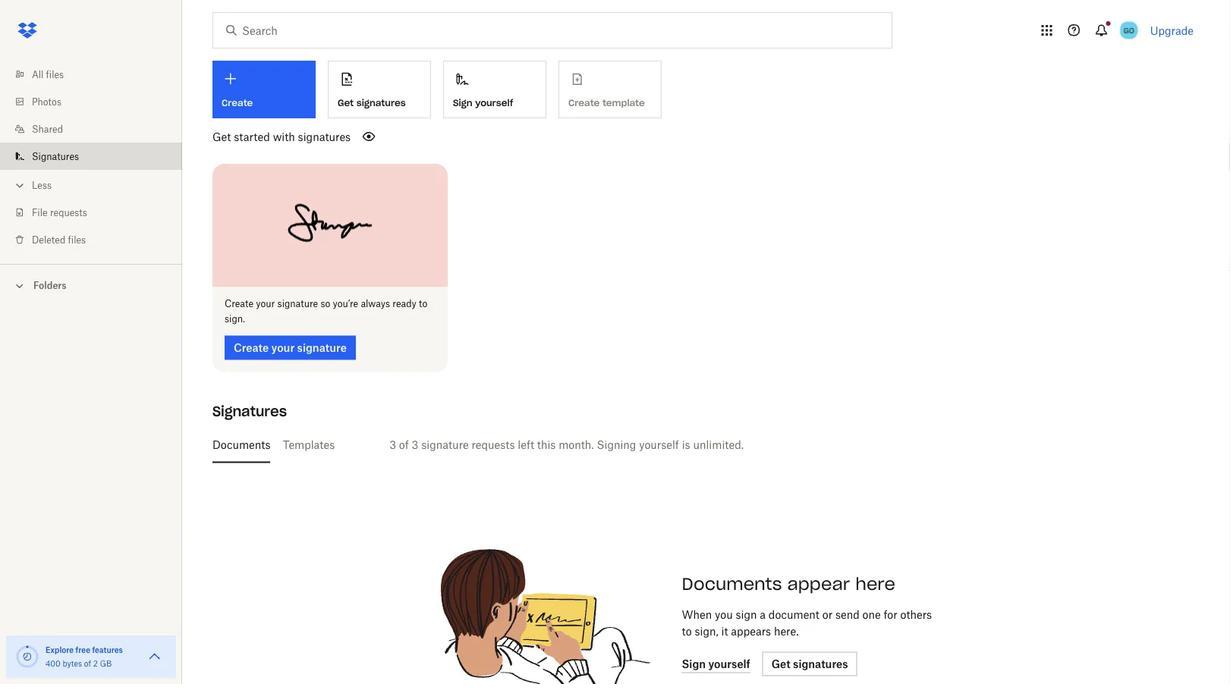 Task type: vqa. For each thing, say whether or not it's contained in the screenshot.
the top files
yes



Task type: describe. For each thing, give the bounding box(es) containing it.
is
[[682, 439, 690, 452]]

get started with signatures
[[213, 130, 351, 143]]

sign,
[[695, 626, 719, 638]]

2 vertical spatial yourself
[[709, 658, 751, 671]]

sign.
[[225, 314, 245, 325]]

1 vertical spatial get
[[213, 130, 231, 143]]

templates tab
[[283, 427, 335, 463]]

all files link
[[12, 61, 182, 88]]

document
[[769, 609, 820, 622]]

requests inside list
[[50, 207, 87, 218]]

documents tab
[[213, 427, 271, 463]]

create button
[[213, 61, 316, 118]]

left
[[518, 439, 534, 452]]

tab list containing documents
[[213, 427, 1188, 463]]

photos link
[[12, 88, 182, 115]]

file requests
[[32, 207, 87, 218]]

to inside when you sign a document or send one for others to sign, it appears here.
[[682, 626, 692, 638]]

it
[[722, 626, 728, 638]]

upgrade link
[[1151, 24, 1194, 37]]

shared
[[32, 123, 63, 135]]

send
[[836, 609, 860, 622]]

with
[[273, 130, 295, 143]]

2 horizontal spatial get
[[772, 658, 791, 671]]

you
[[715, 609, 733, 622]]

ready
[[393, 298, 417, 310]]

month.
[[559, 439, 594, 452]]

0 horizontal spatial get signatures button
[[328, 61, 431, 118]]

here.
[[774, 626, 799, 638]]

explore
[[46, 646, 74, 655]]

create for create your signature
[[234, 342, 269, 355]]

quota usage element
[[15, 645, 39, 670]]

1 vertical spatial sign yourself
[[682, 658, 751, 671]]

you're
[[333, 298, 358, 310]]

create your signature button
[[225, 336, 356, 360]]

sign
[[736, 609, 757, 622]]

400
[[46, 659, 61, 669]]

2 vertical spatial signatures
[[793, 658, 848, 671]]

upgrade
[[1151, 24, 1194, 37]]

0 vertical spatial sign
[[453, 97, 473, 109]]

3 of 3 signature requests left this month. signing yourself is unlimited.
[[390, 439, 744, 452]]

for
[[884, 609, 898, 622]]

create your signature so you're always ready to sign.
[[225, 298, 428, 325]]

to inside create your signature so you're always ready to sign.
[[419, 298, 428, 310]]

all
[[32, 69, 44, 80]]

shared link
[[12, 115, 182, 143]]

started
[[234, 130, 270, 143]]

deleted files link
[[12, 226, 182, 254]]

1 horizontal spatial get signatures button
[[763, 652, 857, 677]]

signature for create your signature
[[297, 342, 347, 355]]

Search in folder "Dropbox" text field
[[242, 22, 861, 39]]

1 vertical spatial get signatures
[[772, 658, 848, 671]]

sign yourself inside button
[[453, 97, 513, 109]]

appears
[[731, 626, 771, 638]]

requests inside tab list
[[472, 439, 515, 452]]

signature for create your signature so you're always ready to sign.
[[277, 298, 318, 310]]

or
[[823, 609, 833, 622]]

create for create your signature so you're always ready to sign.
[[225, 298, 254, 310]]

appear
[[788, 574, 850, 595]]



Task type: locate. For each thing, give the bounding box(es) containing it.
1 horizontal spatial documents
[[682, 574, 782, 595]]

dropbox image
[[12, 15, 43, 46]]

all files
[[32, 69, 64, 80]]

get up get started with signatures
[[338, 97, 354, 109]]

yourself
[[475, 97, 513, 109], [639, 439, 679, 452], [709, 658, 751, 671]]

create inside dropdown button
[[222, 97, 253, 109]]

1 horizontal spatial requests
[[472, 439, 515, 452]]

requests right file
[[50, 207, 87, 218]]

1 vertical spatial documents
[[682, 574, 782, 595]]

0 horizontal spatial signatures
[[298, 130, 351, 143]]

always
[[361, 298, 390, 310]]

1 horizontal spatial signatures
[[213, 403, 287, 421]]

features
[[92, 646, 123, 655]]

0 horizontal spatial get
[[213, 130, 231, 143]]

1 horizontal spatial sign yourself
[[682, 658, 751, 671]]

1 vertical spatial signature
[[297, 342, 347, 355]]

explore free features 400 bytes of 2 gb
[[46, 646, 123, 669]]

0 vertical spatial get signatures button
[[328, 61, 431, 118]]

go
[[1124, 25, 1135, 35]]

of inside explore free features 400 bytes of 2 gb
[[84, 659, 91, 669]]

sign yourself button
[[443, 61, 547, 118], [682, 656, 751, 674]]

folders button
[[0, 274, 182, 296]]

3
[[390, 439, 396, 452], [412, 439, 419, 452]]

signatures list item
[[0, 143, 182, 170]]

create
[[222, 97, 253, 109], [225, 298, 254, 310], [234, 342, 269, 355]]

1 horizontal spatial files
[[68, 234, 86, 246]]

documents for documents appear here
[[682, 574, 782, 595]]

0 horizontal spatial requests
[[50, 207, 87, 218]]

tab list
[[213, 427, 1188, 463]]

get down here.
[[772, 658, 791, 671]]

0 horizontal spatial 3
[[390, 439, 396, 452]]

1 horizontal spatial get signatures
[[772, 658, 848, 671]]

1 horizontal spatial 3
[[412, 439, 419, 452]]

documents
[[213, 439, 271, 452], [682, 574, 782, 595]]

unlimited.
[[693, 439, 744, 452]]

to right ready
[[419, 298, 428, 310]]

signature
[[277, 298, 318, 310], [297, 342, 347, 355], [421, 439, 469, 452]]

deleted
[[32, 234, 66, 246]]

2 horizontal spatial signatures
[[793, 658, 848, 671]]

your
[[256, 298, 275, 310], [271, 342, 295, 355]]

0 vertical spatial signatures
[[32, 151, 79, 162]]

0 vertical spatial sign yourself button
[[443, 61, 547, 118]]

signatures
[[32, 151, 79, 162], [213, 403, 287, 421]]

1 vertical spatial your
[[271, 342, 295, 355]]

0 horizontal spatial sign
[[453, 97, 473, 109]]

signature inside button
[[297, 342, 347, 355]]

file requests link
[[12, 199, 182, 226]]

your down create your signature so you're always ready to sign.
[[271, 342, 295, 355]]

free
[[76, 646, 90, 655]]

yourself inside tab list
[[639, 439, 679, 452]]

signatures inside list item
[[32, 151, 79, 162]]

1 horizontal spatial of
[[399, 439, 409, 452]]

documents appear here
[[682, 574, 896, 595]]

file
[[32, 207, 48, 218]]

photos
[[32, 96, 61, 107]]

0 horizontal spatial to
[[419, 298, 428, 310]]

create your signature
[[234, 342, 347, 355]]

your for create your signature so you're always ready to sign.
[[256, 298, 275, 310]]

signatures
[[357, 97, 406, 109], [298, 130, 351, 143], [793, 658, 848, 671]]

0 vertical spatial documents
[[213, 439, 271, 452]]

2 vertical spatial signature
[[421, 439, 469, 452]]

0 vertical spatial sign yourself
[[453, 97, 513, 109]]

one
[[863, 609, 881, 622]]

folders
[[33, 280, 66, 291]]

here
[[856, 574, 896, 595]]

less image
[[12, 178, 27, 193]]

bytes
[[63, 659, 82, 669]]

1 vertical spatial sign yourself button
[[682, 656, 751, 674]]

to down when
[[682, 626, 692, 638]]

2
[[93, 659, 98, 669]]

1 vertical spatial requests
[[472, 439, 515, 452]]

go button
[[1117, 18, 1141, 43]]

of
[[399, 439, 409, 452], [84, 659, 91, 669]]

1 3 from the left
[[390, 439, 396, 452]]

1 vertical spatial of
[[84, 659, 91, 669]]

documents left templates
[[213, 439, 271, 452]]

your up create your signature button
[[256, 298, 275, 310]]

0 vertical spatial of
[[399, 439, 409, 452]]

sign yourself
[[453, 97, 513, 109], [682, 658, 751, 671]]

1 vertical spatial to
[[682, 626, 692, 638]]

get left started at the top
[[213, 130, 231, 143]]

1 horizontal spatial sign
[[682, 658, 706, 671]]

others
[[901, 609, 932, 622]]

your for create your signature
[[271, 342, 295, 355]]

1 vertical spatial yourself
[[639, 439, 679, 452]]

0 vertical spatial create
[[222, 97, 253, 109]]

documents for documents
[[213, 439, 271, 452]]

1 horizontal spatial signatures
[[357, 97, 406, 109]]

files right deleted
[[68, 234, 86, 246]]

deleted files
[[32, 234, 86, 246]]

get
[[338, 97, 354, 109], [213, 130, 231, 143], [772, 658, 791, 671]]

0 horizontal spatial files
[[46, 69, 64, 80]]

2 3 from the left
[[412, 439, 419, 452]]

list
[[0, 52, 182, 264]]

sign
[[453, 97, 473, 109], [682, 658, 706, 671]]

less
[[32, 180, 52, 191]]

create inside create your signature so you're always ready to sign.
[[225, 298, 254, 310]]

when you sign a document or send one for others to sign, it appears here.
[[682, 609, 932, 638]]

documents up you
[[682, 574, 782, 595]]

create down sign.
[[234, 342, 269, 355]]

get signatures button
[[328, 61, 431, 118], [763, 652, 857, 677]]

files
[[46, 69, 64, 80], [68, 234, 86, 246]]

1 horizontal spatial get
[[338, 97, 354, 109]]

0 vertical spatial files
[[46, 69, 64, 80]]

files for deleted files
[[68, 234, 86, 246]]

1 horizontal spatial yourself
[[639, 439, 679, 452]]

1 horizontal spatial to
[[682, 626, 692, 638]]

templates
[[283, 439, 335, 452]]

list containing all files
[[0, 52, 182, 264]]

gb
[[100, 659, 112, 669]]

0 vertical spatial yourself
[[475, 97, 513, 109]]

this
[[537, 439, 556, 452]]

0 horizontal spatial of
[[84, 659, 91, 669]]

2 horizontal spatial yourself
[[709, 658, 751, 671]]

files for all files
[[46, 69, 64, 80]]

create up sign.
[[225, 298, 254, 310]]

requests
[[50, 207, 87, 218], [472, 439, 515, 452]]

0 vertical spatial signature
[[277, 298, 318, 310]]

2 vertical spatial get
[[772, 658, 791, 671]]

0 vertical spatial signatures
[[357, 97, 406, 109]]

to
[[419, 298, 428, 310], [682, 626, 692, 638]]

create inside button
[[234, 342, 269, 355]]

requests left left
[[472, 439, 515, 452]]

when
[[682, 609, 712, 622]]

2 vertical spatial create
[[234, 342, 269, 355]]

0 horizontal spatial get signatures
[[338, 97, 406, 109]]

signatures up documents tab
[[213, 403, 287, 421]]

0 horizontal spatial sign yourself
[[453, 97, 513, 109]]

signatures down shared
[[32, 151, 79, 162]]

create for create
[[222, 97, 253, 109]]

1 vertical spatial signatures
[[298, 130, 351, 143]]

1 vertical spatial get signatures button
[[763, 652, 857, 677]]

so
[[321, 298, 330, 310]]

a
[[760, 609, 766, 622]]

0 vertical spatial get
[[338, 97, 354, 109]]

0 horizontal spatial documents
[[213, 439, 271, 452]]

signing
[[597, 439, 636, 452]]

files right all
[[46, 69, 64, 80]]

1 vertical spatial signatures
[[213, 403, 287, 421]]

0 horizontal spatial yourself
[[475, 97, 513, 109]]

0 horizontal spatial signatures
[[32, 151, 79, 162]]

0 vertical spatial requests
[[50, 207, 87, 218]]

create up started at the top
[[222, 97, 253, 109]]

signature inside create your signature so you're always ready to sign.
[[277, 298, 318, 310]]

0 horizontal spatial sign yourself button
[[443, 61, 547, 118]]

1 horizontal spatial sign yourself button
[[682, 656, 751, 674]]

1 vertical spatial create
[[225, 298, 254, 310]]

your inside create your signature so you're always ready to sign.
[[256, 298, 275, 310]]

signatures link
[[12, 143, 182, 170]]

0 vertical spatial to
[[419, 298, 428, 310]]

1 vertical spatial sign
[[682, 658, 706, 671]]

0 vertical spatial get signatures
[[338, 97, 406, 109]]

get signatures
[[338, 97, 406, 109], [772, 658, 848, 671]]

your inside button
[[271, 342, 295, 355]]

1 vertical spatial files
[[68, 234, 86, 246]]

0 vertical spatial your
[[256, 298, 275, 310]]



